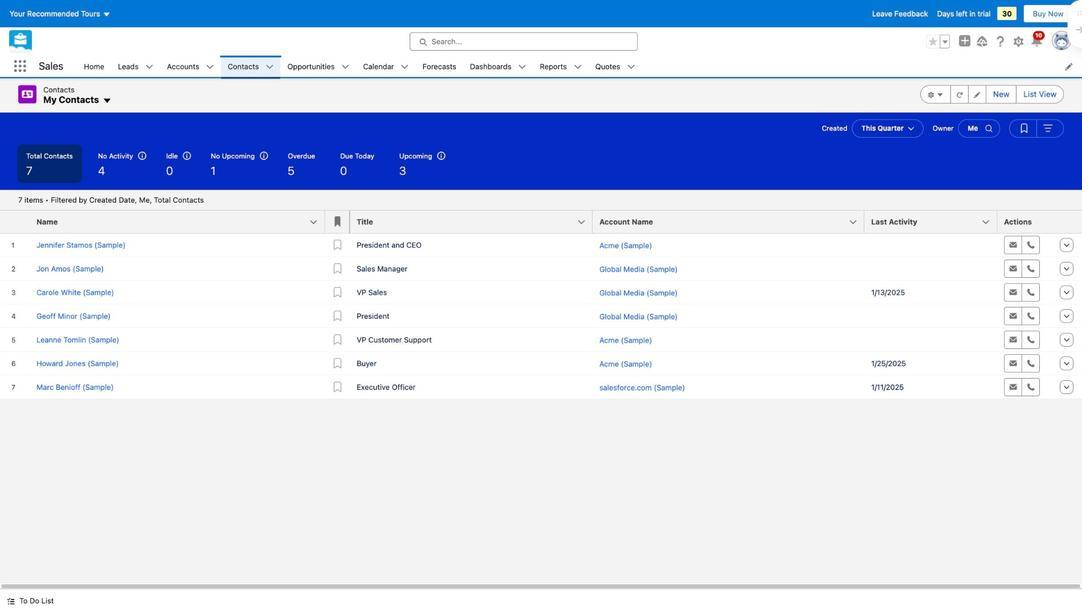 Task type: vqa. For each thing, say whether or not it's contained in the screenshot.
"grid"
yes



Task type: describe. For each thing, give the bounding box(es) containing it.
row number column header
[[0, 211, 30, 234]]

action column header
[[1054, 211, 1082, 234]]

1 list item from the left
[[111, 56, 160, 77]]

action image
[[1054, 211, 1082, 233]]

4 list item from the left
[[281, 56, 356, 77]]

0 vertical spatial group
[[926, 35, 950, 48]]

1 vertical spatial group
[[921, 85, 1064, 103]]

account name column header
[[593, 211, 871, 234]]

7 list item from the left
[[533, 56, 589, 77]]

5 list item from the left
[[356, 56, 416, 77]]

key performance indicators group
[[0, 145, 1082, 190]]

row number image
[[0, 211, 30, 233]]



Task type: locate. For each thing, give the bounding box(es) containing it.
text default image
[[145, 63, 153, 71], [206, 63, 214, 71], [266, 63, 274, 71], [518, 63, 526, 71], [102, 96, 112, 105]]

list item
[[111, 56, 160, 77], [160, 56, 221, 77], [221, 56, 281, 77], [281, 56, 356, 77], [356, 56, 416, 77], [463, 56, 533, 77], [533, 56, 589, 77], [589, 56, 642, 77]]

group
[[926, 35, 950, 48], [921, 85, 1064, 103], [1009, 119, 1064, 138]]

title column header
[[350, 211, 600, 234]]

text default image
[[342, 63, 350, 71], [401, 63, 409, 71], [574, 63, 582, 71], [627, 63, 635, 71], [7, 598, 15, 606]]

last activity column header
[[865, 211, 1004, 234]]

0 vertical spatial cell
[[865, 233, 997, 257]]

2 cell from the top
[[865, 328, 997, 352]]

1 vertical spatial cell
[[865, 328, 997, 352]]

cell
[[865, 233, 997, 257], [865, 328, 997, 352]]

name column header
[[30, 211, 332, 234]]

actions column header
[[997, 211, 1054, 234]]

list
[[77, 56, 1082, 77]]

1 cell from the top
[[865, 233, 997, 257]]

grid
[[0, 211, 1082, 400]]

status
[[18, 196, 204, 204]]

8 list item from the left
[[589, 56, 642, 77]]

important column header
[[325, 211, 350, 234]]

2 vertical spatial group
[[1009, 119, 1064, 138]]

6 list item from the left
[[463, 56, 533, 77]]

3 list item from the left
[[221, 56, 281, 77]]

2 list item from the left
[[160, 56, 221, 77]]



